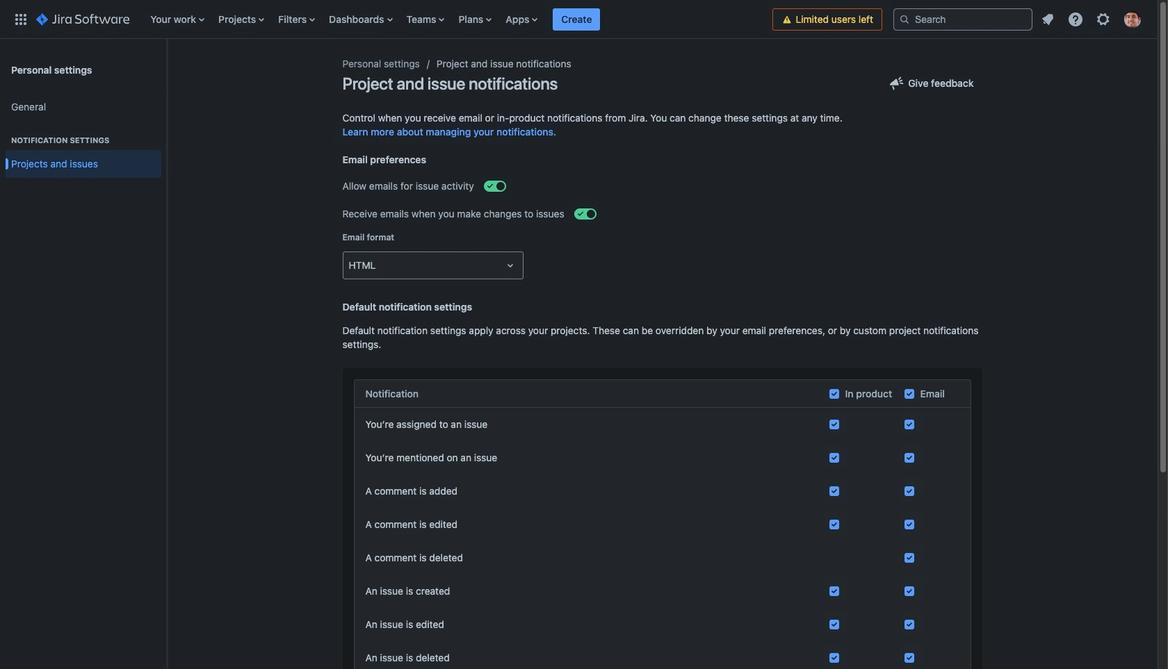 Task type: locate. For each thing, give the bounding box(es) containing it.
settings image
[[1096, 11, 1112, 27]]

help image
[[1068, 11, 1085, 27]]

None search field
[[894, 8, 1033, 30]]

0 horizontal spatial list
[[143, 0, 773, 39]]

list
[[143, 0, 773, 39], [1036, 7, 1150, 32]]

group
[[6, 89, 161, 186], [6, 121, 161, 182]]

appswitcher icon image
[[13, 11, 29, 27]]

open image
[[502, 257, 519, 274]]

banner
[[0, 0, 1158, 39]]

heading
[[6, 135, 161, 146]]

jira software image
[[36, 11, 130, 27], [36, 11, 130, 27]]

list item
[[553, 0, 601, 39]]

1 horizontal spatial list
[[1036, 7, 1150, 32]]



Task type: describe. For each thing, give the bounding box(es) containing it.
search image
[[899, 14, 911, 25]]

notifications image
[[1040, 11, 1057, 27]]

Search field
[[894, 8, 1033, 30]]

1 group from the top
[[6, 89, 161, 186]]

primary element
[[8, 0, 773, 39]]

sidebar navigation image
[[152, 56, 182, 83]]

your profile and settings image
[[1125, 11, 1142, 27]]

2 group from the top
[[6, 121, 161, 182]]



Task type: vqa. For each thing, say whether or not it's contained in the screenshot.
Jira Software image
yes



